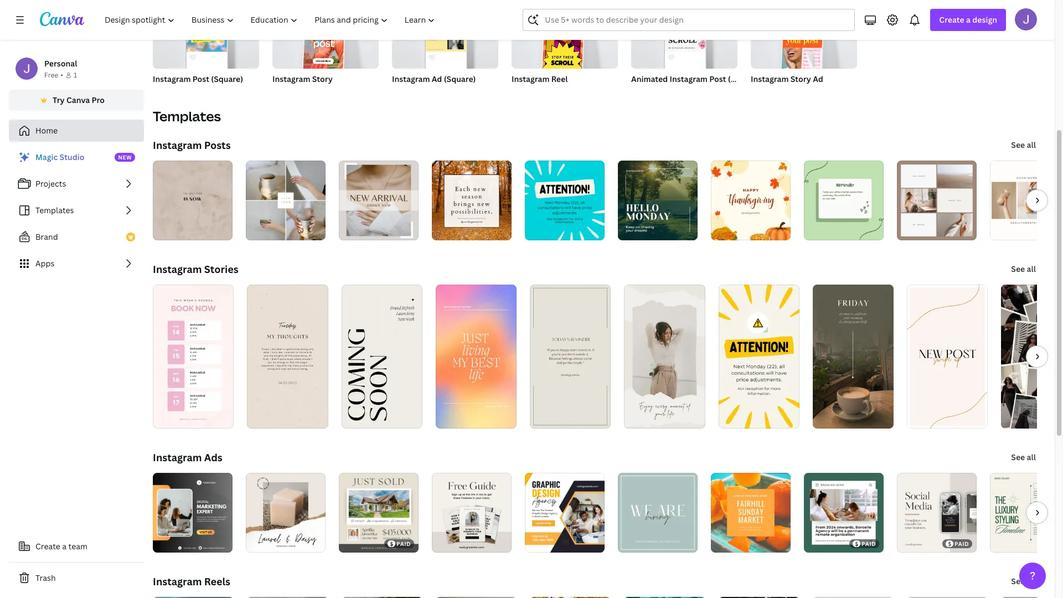 Task type: vqa. For each thing, say whether or not it's contained in the screenshot.
See all for Stories
yes



Task type: locate. For each thing, give the bounding box(es) containing it.
1080 × 1920 px button for reel
[[512, 88, 571, 99]]

animated
[[632, 74, 668, 84]]

3 see from the top
[[1012, 452, 1026, 463]]

1 horizontal spatial create
[[940, 14, 965, 25]]

2 horizontal spatial paid
[[955, 540, 970, 548]]

1920
[[296, 88, 312, 97], [535, 88, 551, 97], [774, 88, 790, 97]]

see all
[[1012, 140, 1036, 150], [1012, 264, 1036, 274], [1012, 452, 1036, 463], [1012, 576, 1036, 587]]

ad inside instagram story ad 1080 × 1920 px
[[813, 74, 824, 84]]

instagram
[[153, 74, 191, 84], [273, 74, 310, 84], [392, 74, 430, 84], [512, 74, 550, 84], [670, 74, 708, 84], [751, 74, 789, 84], [153, 138, 202, 152], [153, 263, 202, 276], [153, 451, 202, 464], [153, 575, 202, 588]]

2 see from the top
[[1012, 264, 1026, 274]]

0 vertical spatial create
[[940, 14, 965, 25]]

× inside the instagram reel 1080 × 1920 px
[[530, 88, 533, 97]]

4 group from the left
[[512, 0, 618, 75]]

jacob simon image
[[1015, 8, 1038, 30]]

0 horizontal spatial create
[[35, 541, 60, 552]]

instagram ads link
[[153, 451, 223, 464]]

2 see all from the top
[[1012, 264, 1036, 274]]

all
[[1027, 140, 1036, 150], [1027, 264, 1036, 274], [1027, 452, 1036, 463], [1027, 576, 1036, 587]]

instagram story ad group
[[751, 0, 858, 99]]

see all link for ads
[[1011, 446, 1038, 469]]

2 1080 × 1920 px button from the left
[[512, 88, 571, 99]]

1 vertical spatial templates
[[35, 205, 74, 215]]

create inside create a team "button"
[[35, 541, 60, 552]]

see all link for reels
[[1011, 571, 1038, 593]]

4 px from the left
[[673, 88, 681, 97]]

group
[[153, 0, 259, 69], [273, 0, 379, 75], [392, 0, 499, 69], [512, 0, 618, 75], [632, 0, 738, 69], [751, 0, 858, 75]]

list containing magic studio
[[9, 146, 144, 275]]

0 horizontal spatial 1920
[[296, 88, 312, 97]]

templates up "instagram posts"
[[153, 107, 221, 125]]

2 all from the top
[[1027, 264, 1036, 274]]

instagram story group
[[273, 0, 379, 99]]

4 see all from the top
[[1012, 576, 1036, 587]]

see
[[1012, 140, 1026, 150], [1012, 264, 1026, 274], [1012, 452, 1026, 463], [1012, 576, 1026, 587]]

(square) inside group
[[211, 74, 243, 84]]

1080 × 1920 px button inside 'instagram story' group
[[273, 88, 332, 99]]

ad
[[432, 74, 442, 84], [813, 74, 824, 84]]

1920 for reel
[[535, 88, 551, 97]]

2 (square) from the left
[[444, 74, 476, 84]]

1 post from the left
[[193, 74, 209, 84]]

see all link for stories
[[1011, 258, 1038, 280]]

5 group from the left
[[632, 0, 738, 69]]

see all link
[[1011, 134, 1038, 156], [1011, 258, 1038, 280], [1011, 446, 1038, 469], [1011, 571, 1038, 593]]

0 horizontal spatial (square)
[[211, 74, 243, 84]]

a left design
[[967, 14, 971, 25]]

paid
[[397, 540, 411, 548], [862, 540, 877, 548], [955, 540, 970, 548]]

instagram ad (square) group
[[392, 0, 499, 99]]

2 1080 from the left
[[392, 88, 409, 97]]

try canva pro
[[53, 95, 105, 105]]

(square)
[[211, 74, 243, 84], [444, 74, 476, 84], [728, 74, 760, 84]]

4 all from the top
[[1027, 576, 1036, 587]]

instagram ad (square) 1080 × 1080 px
[[392, 74, 476, 97]]

2 story from the left
[[791, 74, 811, 84]]

create a design button
[[931, 9, 1007, 31]]

a for design
[[967, 14, 971, 25]]

1080 × 1920 px button for story
[[273, 88, 332, 99]]

3 all from the top
[[1027, 452, 1036, 463]]

1 horizontal spatial templates
[[153, 107, 221, 125]]

1 paid from the left
[[397, 540, 411, 548]]

4 see all link from the top
[[1011, 571, 1038, 593]]

try canva pro button
[[9, 90, 144, 111]]

4 1080 from the left
[[512, 88, 529, 97]]

1080 × 1920 px button inside "instagram reel" group
[[512, 88, 571, 99]]

2 see all link from the top
[[1011, 258, 1038, 280]]

1 horizontal spatial paid
[[862, 540, 877, 548]]

animated instagram post (square) group
[[632, 0, 760, 99]]

1 vertical spatial a
[[62, 541, 67, 552]]

1 group from the left
[[153, 0, 259, 69]]

5 × from the left
[[770, 88, 773, 97]]

Search search field
[[545, 9, 833, 30]]

3 group from the left
[[392, 0, 499, 69]]

6 group from the left
[[751, 0, 858, 75]]

instagram for instagram story 1080 × 1920 px
[[273, 74, 310, 84]]

1 (square) from the left
[[211, 74, 243, 84]]

1080
[[273, 88, 289, 97], [392, 88, 409, 97], [415, 88, 432, 97], [512, 88, 529, 97], [632, 88, 648, 97], [655, 88, 671, 97], [751, 88, 768, 97]]

1 horizontal spatial (square)
[[444, 74, 476, 84]]

2 px from the left
[[434, 88, 441, 97]]

brand
[[35, 232, 58, 242]]

3 paid from the left
[[955, 540, 970, 548]]

0 horizontal spatial post
[[193, 74, 209, 84]]

1 1080 from the left
[[273, 88, 289, 97]]

1080 × 1920 px button
[[273, 88, 332, 99], [512, 88, 571, 99]]

templates inside list
[[35, 205, 74, 215]]

4 × from the left
[[650, 88, 653, 97]]

0 horizontal spatial ad
[[432, 74, 442, 84]]

3 px from the left
[[553, 88, 560, 97]]

(square) inside the instagram ad (square) 1080 × 1080 px
[[444, 74, 476, 84]]

instagram for instagram ad (square) 1080 × 1080 px
[[392, 74, 430, 84]]

a inside create a design dropdown button
[[967, 14, 971, 25]]

0 horizontal spatial 1080 × 1920 px button
[[273, 88, 332, 99]]

0 horizontal spatial story
[[312, 74, 333, 84]]

1 × from the left
[[291, 88, 294, 97]]

templates
[[153, 107, 221, 125], [35, 205, 74, 215]]

0 horizontal spatial templates
[[35, 205, 74, 215]]

instagram ads
[[153, 451, 223, 464]]

1080 inside instagram story ad 1080 × 1920 px
[[751, 88, 768, 97]]

× inside instagram story 1080 × 1920 px
[[291, 88, 294, 97]]

group for instagram ad (square)
[[392, 0, 499, 69]]

create left team
[[35, 541, 60, 552]]

instagram inside "instagram post (square)" group
[[153, 74, 191, 84]]

create left design
[[940, 14, 965, 25]]

3 1920 from the left
[[774, 88, 790, 97]]

reel
[[552, 74, 568, 84]]

1 1080 × 1920 px button from the left
[[273, 88, 332, 99]]

all for instagram posts
[[1027, 140, 1036, 150]]

apps link
[[9, 253, 144, 275]]

instagram story 1080 × 1920 px
[[273, 74, 333, 97]]

story
[[312, 74, 333, 84], [791, 74, 811, 84]]

None search field
[[523, 9, 856, 31]]

reels
[[204, 575, 230, 588]]

see all for ads
[[1012, 452, 1036, 463]]

new
[[118, 153, 132, 161]]

2 group from the left
[[273, 0, 379, 75]]

3 (square) from the left
[[728, 74, 760, 84]]

× inside the instagram ad (square) 1080 × 1080 px
[[411, 88, 414, 97]]

2 paid from the left
[[862, 540, 877, 548]]

instagram inside the instagram reel 1080 × 1920 px
[[512, 74, 550, 84]]

instagram posts
[[153, 138, 231, 152]]

2 horizontal spatial (square)
[[728, 74, 760, 84]]

see for instagram ads
[[1012, 452, 1026, 463]]

0 vertical spatial templates
[[153, 107, 221, 125]]

a left team
[[62, 541, 67, 552]]

instagram for instagram reel 1080 × 1920 px
[[512, 74, 550, 84]]

canva
[[66, 95, 90, 105]]

story for instagram story
[[312, 74, 333, 84]]

instagram inside instagram story ad 1080 × 1920 px
[[751, 74, 789, 84]]

1
[[74, 70, 77, 80]]

5 1080 from the left
[[632, 88, 648, 97]]

create
[[940, 14, 965, 25], [35, 541, 60, 552]]

ads
[[204, 451, 223, 464]]

0 horizontal spatial paid
[[397, 540, 411, 548]]

projects
[[35, 178, 66, 189]]

1 vertical spatial create
[[35, 541, 60, 552]]

all for instagram ads
[[1027, 452, 1036, 463]]

1 all from the top
[[1027, 140, 1036, 150]]

3 see all from the top
[[1012, 452, 1036, 463]]

instagram inside the animated instagram post (square) 1080 × 1080 px
[[670, 74, 708, 84]]

1 horizontal spatial post
[[710, 74, 726, 84]]

4 see from the top
[[1012, 576, 1026, 587]]

(square) inside the animated instagram post (square) 1080 × 1080 px
[[728, 74, 760, 84]]

2 × from the left
[[411, 88, 414, 97]]

1 ad from the left
[[432, 74, 442, 84]]

instagram for instagram posts
[[153, 138, 202, 152]]

story inside instagram story ad 1080 × 1920 px
[[791, 74, 811, 84]]

×
[[291, 88, 294, 97], [411, 88, 414, 97], [530, 88, 533, 97], [650, 88, 653, 97], [770, 88, 773, 97]]

1 see from the top
[[1012, 140, 1026, 150]]

group inside animated instagram post (square) group
[[632, 0, 738, 69]]

2 ad from the left
[[813, 74, 824, 84]]

0 vertical spatial a
[[967, 14, 971, 25]]

1 horizontal spatial 1080 × 1920 px button
[[512, 88, 571, 99]]

instagram for instagram story ad 1080 × 1920 px
[[751, 74, 789, 84]]

story inside instagram story 1080 × 1920 px
[[312, 74, 333, 84]]

create inside create a design dropdown button
[[940, 14, 965, 25]]

px inside the instagram reel 1080 × 1920 px
[[553, 88, 560, 97]]

1 horizontal spatial 1920
[[535, 88, 551, 97]]

magic studio
[[35, 152, 84, 162]]

5 px from the left
[[792, 88, 799, 97]]

2 post from the left
[[710, 74, 726, 84]]

post
[[193, 74, 209, 84], [710, 74, 726, 84]]

1 story from the left
[[312, 74, 333, 84]]

1 1920 from the left
[[296, 88, 312, 97]]

brand link
[[9, 226, 144, 248]]

list
[[9, 146, 144, 275]]

0 horizontal spatial a
[[62, 541, 67, 552]]

2 horizontal spatial 1920
[[774, 88, 790, 97]]

post inside the animated instagram post (square) 1080 × 1080 px
[[710, 74, 726, 84]]

projects link
[[9, 173, 144, 195]]

7 1080 from the left
[[751, 88, 768, 97]]

personal
[[44, 58, 77, 69]]

2 1920 from the left
[[535, 88, 551, 97]]

instagram stories
[[153, 263, 239, 276]]

home link
[[9, 120, 144, 142]]

1080 inside instagram story 1080 × 1920 px
[[273, 88, 289, 97]]

a inside create a team "button"
[[62, 541, 67, 552]]

3 × from the left
[[530, 88, 533, 97]]

1 horizontal spatial a
[[967, 14, 971, 25]]

instagram inside the instagram ad (square) 1080 × 1080 px
[[392, 74, 430, 84]]

1920 inside the instagram reel 1080 × 1920 px
[[535, 88, 551, 97]]

1 px from the left
[[313, 88, 321, 97]]

1 horizontal spatial ad
[[813, 74, 824, 84]]

1 see all link from the top
[[1011, 134, 1038, 156]]

× inside instagram story ad 1080 × 1920 px
[[770, 88, 773, 97]]

1 see all from the top
[[1012, 140, 1036, 150]]

1 horizontal spatial story
[[791, 74, 811, 84]]

a
[[967, 14, 971, 25], [62, 541, 67, 552]]

instagram inside instagram story 1080 × 1920 px
[[273, 74, 310, 84]]

px
[[313, 88, 321, 97], [434, 88, 441, 97], [553, 88, 560, 97], [673, 88, 681, 97], [792, 88, 799, 97]]

instagram posts link
[[153, 138, 231, 152]]

1920 inside instagram story 1080 × 1920 px
[[296, 88, 312, 97]]

3 see all link from the top
[[1011, 446, 1038, 469]]

see for instagram stories
[[1012, 264, 1026, 274]]

templates link
[[9, 199, 144, 222]]

home
[[35, 125, 58, 136]]

templates down projects
[[35, 205, 74, 215]]



Task type: describe. For each thing, give the bounding box(es) containing it.
instagram for instagram post (square)
[[153, 74, 191, 84]]

instagram reels
[[153, 575, 230, 588]]

magic
[[35, 152, 58, 162]]

see all for reels
[[1012, 576, 1036, 587]]

see for instagram reels
[[1012, 576, 1026, 587]]

all for instagram reels
[[1027, 576, 1036, 587]]

px inside instagram story ad 1080 × 1920 px
[[792, 88, 799, 97]]

instagram for instagram reels
[[153, 575, 202, 588]]

stories
[[204, 263, 239, 276]]

× inside the animated instagram post (square) 1080 × 1080 px
[[650, 88, 653, 97]]

instagram for instagram ads
[[153, 451, 202, 464]]

top level navigation element
[[97, 9, 445, 31]]

px inside the instagram ad (square) 1080 × 1080 px
[[434, 88, 441, 97]]

all for instagram stories
[[1027, 264, 1036, 274]]

1920 for story
[[296, 88, 312, 97]]

instagram for instagram stories
[[153, 263, 202, 276]]

1920 inside instagram story ad 1080 × 1920 px
[[774, 88, 790, 97]]

(square) for instagram post (square)
[[211, 74, 243, 84]]

1080 inside the instagram reel 1080 × 1920 px
[[512, 88, 529, 97]]

group for animated instagram post (square)
[[632, 0, 738, 69]]

instagram reel group
[[512, 0, 618, 99]]

•
[[61, 70, 63, 80]]

a for team
[[62, 541, 67, 552]]

instagram story ad 1080 × 1920 px
[[751, 74, 824, 97]]

free •
[[44, 70, 63, 80]]

see for instagram posts
[[1012, 140, 1026, 150]]

try
[[53, 95, 65, 105]]

6 1080 from the left
[[655, 88, 671, 97]]

trash link
[[9, 567, 144, 589]]

post inside group
[[193, 74, 209, 84]]

px inside instagram story 1080 × 1920 px
[[313, 88, 321, 97]]

posts
[[204, 138, 231, 152]]

group for instagram reel
[[512, 0, 618, 75]]

group for instagram story
[[273, 0, 379, 75]]

create a team button
[[9, 536, 144, 558]]

px inside the animated instagram post (square) 1080 × 1080 px
[[673, 88, 681, 97]]

story for instagram story ad
[[791, 74, 811, 84]]

pro
[[92, 95, 105, 105]]

instagram post (square)
[[153, 74, 243, 84]]

trash
[[35, 573, 56, 583]]

group for instagram post (square)
[[153, 0, 259, 69]]

(square) for instagram ad (square) 1080 × 1080 px
[[444, 74, 476, 84]]

instagram post (square) group
[[153, 0, 259, 99]]

create for create a design
[[940, 14, 965, 25]]

animated instagram post (square) 1080 × 1080 px
[[632, 74, 760, 97]]

see all for posts
[[1012, 140, 1036, 150]]

see all for stories
[[1012, 264, 1036, 274]]

group for instagram story ad
[[751, 0, 858, 75]]

create a team
[[35, 541, 87, 552]]

ad inside the instagram ad (square) 1080 × 1080 px
[[432, 74, 442, 84]]

free
[[44, 70, 58, 80]]

studio
[[60, 152, 84, 162]]

instagram reels link
[[153, 575, 230, 588]]

3 1080 from the left
[[415, 88, 432, 97]]

create for create a team
[[35, 541, 60, 552]]

apps
[[35, 258, 54, 269]]

team
[[68, 541, 87, 552]]

instagram stories link
[[153, 263, 239, 276]]

instagram reel 1080 × 1920 px
[[512, 74, 568, 97]]

create a design
[[940, 14, 998, 25]]

design
[[973, 14, 998, 25]]

see all link for posts
[[1011, 134, 1038, 156]]



